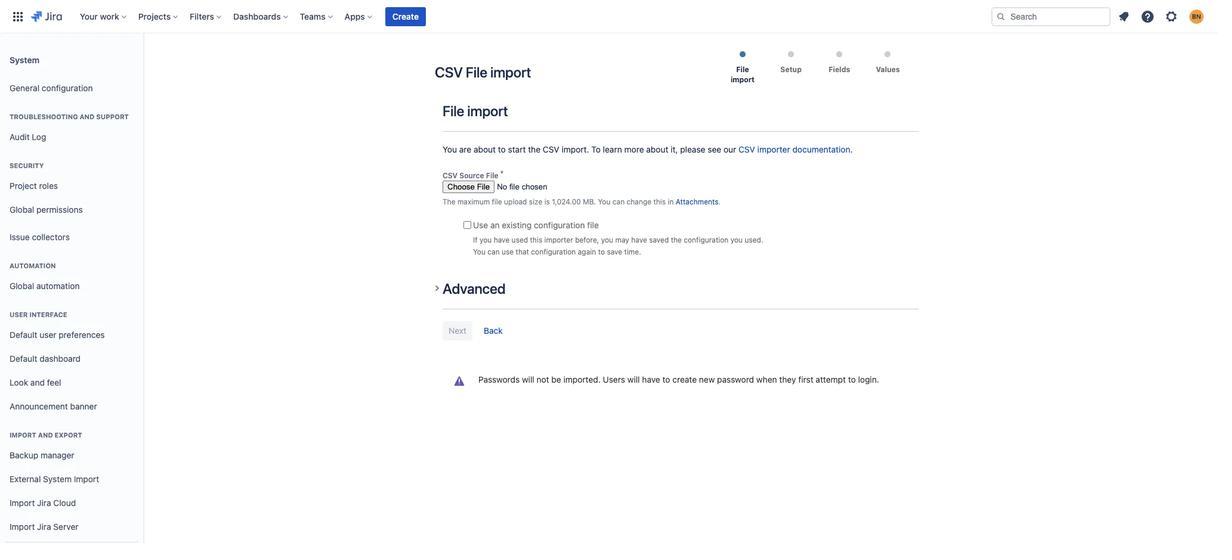 Task type: vqa. For each thing, say whether or not it's contained in the screenshot.
the 'Enabled' button
no



Task type: locate. For each thing, give the bounding box(es) containing it.
to left create
[[662, 375, 670, 385]]

are
[[459, 145, 471, 155]]

0 horizontal spatial importer
[[544, 236, 573, 245]]

importer
[[757, 145, 790, 155], [544, 236, 573, 245]]

import for import and export
[[10, 431, 36, 439]]

teams
[[300, 11, 326, 21]]

existing
[[502, 220, 532, 230]]

1 vertical spatial default
[[10, 354, 37, 364]]

1 horizontal spatial system
[[43, 474, 72, 484]]

configuration
[[42, 83, 93, 93], [534, 220, 585, 230], [684, 236, 729, 245], [531, 248, 576, 257]]

import down 'external'
[[10, 498, 35, 508]]

configuration up "troubleshooting and support"
[[42, 83, 93, 93]]

search image
[[996, 12, 1006, 21]]

file up before,
[[587, 220, 599, 230]]

1 vertical spatial jira
[[37, 522, 51, 532]]

jira
[[37, 498, 51, 508], [37, 522, 51, 532]]

this inside use an existing configuration file if you have used this importer before, you may have saved the configuration you used. you can use that configuration again to save time.
[[530, 236, 542, 245]]

this left in
[[653, 198, 666, 207]]

security
[[10, 162, 44, 169]]

imported.
[[563, 375, 601, 385]]

default dashboard link
[[5, 347, 138, 371]]

sidebar navigation image
[[130, 48, 156, 72]]

again
[[578, 248, 596, 257]]

1 vertical spatial global
[[10, 281, 34, 291]]

and left feel
[[30, 377, 45, 388]]

will right users
[[627, 375, 640, 385]]

None file field
[[443, 181, 594, 193]]

feel
[[47, 377, 61, 388]]

2 horizontal spatial you
[[598, 198, 611, 207]]

is
[[544, 198, 550, 207]]

0 horizontal spatial can
[[488, 248, 500, 257]]

work
[[100, 11, 119, 21]]

first
[[798, 375, 813, 385]]

0 vertical spatial system
[[10, 55, 39, 65]]

will left not
[[522, 375, 534, 385]]

user interface group
[[5, 298, 138, 422]]

issue collectors
[[10, 232, 70, 242]]

1 vertical spatial and
[[30, 377, 45, 388]]

1 horizontal spatial will
[[627, 375, 640, 385]]

and left support
[[80, 113, 94, 121]]

default up look
[[10, 354, 37, 364]]

and
[[80, 113, 94, 121], [30, 377, 45, 388], [38, 431, 53, 439]]

start
[[508, 145, 526, 155]]

project roles
[[10, 181, 58, 191]]

look and feel link
[[5, 371, 138, 395]]

the
[[443, 198, 455, 207]]

to
[[498, 145, 506, 155], [598, 248, 605, 257], [662, 375, 670, 385], [848, 375, 856, 385]]

0 horizontal spatial will
[[522, 375, 534, 385]]

file left upload at the top of the page
[[492, 198, 502, 207]]

1 default from the top
[[10, 330, 37, 340]]

global down project
[[10, 204, 34, 215]]

have up 'use'
[[494, 236, 510, 245]]

1 jira from the top
[[37, 498, 51, 508]]

banner
[[0, 0, 1218, 33]]

jira left cloud
[[37, 498, 51, 508]]

import
[[10, 431, 36, 439], [74, 474, 99, 484], [10, 498, 35, 508], [10, 522, 35, 532]]

be
[[551, 375, 561, 385]]

default down user
[[10, 330, 37, 340]]

this right "used"
[[530, 236, 542, 245]]

default
[[10, 330, 37, 340], [10, 354, 37, 364]]

0 vertical spatial file import
[[731, 65, 755, 84]]

in
[[668, 198, 674, 207]]

2 global from the top
[[10, 281, 34, 291]]

0 horizontal spatial you
[[480, 236, 492, 245]]

import down 'import jira cloud'
[[10, 522, 35, 532]]

1 vertical spatial the
[[671, 236, 682, 245]]

1 horizontal spatial about
[[646, 145, 668, 155]]

0 horizontal spatial this
[[530, 236, 542, 245]]

you left are
[[443, 145, 457, 155]]

0 vertical spatial you
[[443, 145, 457, 155]]

password
[[717, 375, 754, 385]]

0 horizontal spatial the
[[528, 145, 541, 155]]

0 vertical spatial global
[[10, 204, 34, 215]]

2 you from the left
[[601, 236, 613, 245]]

configuration down the attachments link
[[684, 236, 729, 245]]

have
[[494, 236, 510, 245], [631, 236, 647, 245], [642, 375, 660, 385]]

system down manager on the left bottom
[[43, 474, 72, 484]]

audit log
[[10, 132, 46, 142]]

0 vertical spatial and
[[80, 113, 94, 121]]

the maximum file upload size is 1,024.00 mb. you can change this in attachments .
[[443, 198, 721, 207]]

can left 'use'
[[488, 248, 500, 257]]

apps button
[[341, 7, 377, 26]]

about left 'it,'
[[646, 145, 668, 155]]

back
[[484, 326, 503, 336]]

passwords
[[478, 375, 520, 385]]

1 vertical spatial importer
[[544, 236, 573, 245]]

0 vertical spatial default
[[10, 330, 37, 340]]

they
[[779, 375, 796, 385]]

dashboards
[[233, 11, 281, 21]]

teams button
[[296, 7, 337, 26]]

Search field
[[991, 7, 1111, 26]]

global inside automation 'group'
[[10, 281, 34, 291]]

jira image
[[31, 9, 62, 24], [31, 9, 62, 24]]

user
[[10, 311, 28, 319]]

0 vertical spatial this
[[653, 198, 666, 207]]

1 global from the top
[[10, 204, 34, 215]]

global automation
[[10, 281, 80, 291]]

the right saved
[[671, 236, 682, 245]]

2 vertical spatial and
[[38, 431, 53, 439]]

0 horizontal spatial .
[[719, 198, 721, 207]]

2 horizontal spatial you
[[731, 236, 743, 245]]

1 horizontal spatial .
[[850, 145, 853, 155]]

2 default from the top
[[10, 354, 37, 364]]

1 vertical spatial this
[[530, 236, 542, 245]]

and inside the user interface group
[[30, 377, 45, 388]]

1 horizontal spatial this
[[653, 198, 666, 207]]

1 vertical spatial file
[[587, 220, 599, 230]]

and for troubleshooting
[[80, 113, 94, 121]]

1 vertical spatial can
[[488, 248, 500, 257]]

0 vertical spatial jira
[[37, 498, 51, 508]]

next button
[[443, 322, 472, 341]]

to left login.
[[848, 375, 856, 385]]

0 horizontal spatial you
[[443, 145, 457, 155]]

troubleshooting and support
[[10, 113, 129, 121]]

you down if
[[473, 248, 486, 257]]

1 horizontal spatial importer
[[757, 145, 790, 155]]

1 vertical spatial system
[[43, 474, 72, 484]]

can
[[613, 198, 625, 207], [488, 248, 500, 257]]

1 you from the left
[[480, 236, 492, 245]]

1 horizontal spatial file import
[[731, 65, 755, 84]]

default user preferences
[[10, 330, 105, 340]]

system up general
[[10, 55, 39, 65]]

system
[[10, 55, 39, 65], [43, 474, 72, 484]]

jira left server
[[37, 522, 51, 532]]

file import
[[731, 65, 755, 84], [443, 103, 508, 119]]

before,
[[575, 236, 599, 245]]

csv
[[435, 64, 463, 80], [543, 145, 559, 155], [739, 145, 755, 155], [443, 171, 458, 180]]

file
[[492, 198, 502, 207], [587, 220, 599, 230]]

file import for passwords will not be imported. users will have to create new password when they first attempt to login.
[[443, 103, 508, 119]]

0 vertical spatial the
[[528, 145, 541, 155]]

export
[[55, 431, 82, 439]]

import inside "link"
[[10, 522, 35, 532]]

jira inside "import jira server" "link"
[[37, 522, 51, 532]]

the right start
[[528, 145, 541, 155]]

global automation link
[[5, 274, 138, 298]]

.
[[850, 145, 853, 155], [719, 198, 721, 207]]

help image
[[1141, 9, 1155, 24]]

0 horizontal spatial file import
[[443, 103, 508, 119]]

to left save
[[598, 248, 605, 257]]

importer right our at top right
[[757, 145, 790, 155]]

file
[[466, 64, 487, 80], [736, 65, 749, 74], [443, 103, 464, 119], [486, 171, 498, 180]]

2 vertical spatial you
[[473, 248, 486, 257]]

import
[[490, 64, 531, 80], [731, 75, 755, 84], [467, 103, 508, 119]]

1 horizontal spatial you
[[601, 236, 613, 245]]

about right are
[[474, 145, 496, 155]]

automation group
[[5, 249, 138, 302]]

import up backup
[[10, 431, 36, 439]]

2 about from the left
[[646, 145, 668, 155]]

announcement
[[10, 401, 68, 411]]

you up save
[[601, 236, 613, 245]]

an
[[490, 220, 500, 230]]

global inside security group
[[10, 204, 34, 215]]

appswitcher icon image
[[11, 9, 25, 24]]

default for default user preferences
[[10, 330, 37, 340]]

next
[[449, 326, 466, 336]]

you right if
[[480, 236, 492, 245]]

mb.
[[583, 198, 596, 207]]

2 will from the left
[[627, 375, 640, 385]]

can left change
[[613, 198, 625, 207]]

global down automation
[[10, 281, 34, 291]]

1 horizontal spatial file
[[587, 220, 599, 230]]

you right mb.
[[598, 198, 611, 207]]

audit
[[10, 132, 30, 142]]

file import left setup
[[731, 65, 755, 84]]

and up backup manager
[[38, 431, 53, 439]]

banner containing your work
[[0, 0, 1218, 33]]

import.
[[562, 145, 589, 155]]

0 vertical spatial can
[[613, 198, 625, 207]]

global permissions link
[[5, 198, 138, 222]]

projects
[[138, 11, 171, 21]]

0 horizontal spatial file
[[492, 198, 502, 207]]

0 horizontal spatial about
[[474, 145, 496, 155]]

this
[[653, 198, 666, 207], [530, 236, 542, 245]]

1 horizontal spatial you
[[473, 248, 486, 257]]

external system import
[[10, 474, 99, 484]]

import down 'backup manager' link
[[74, 474, 99, 484]]

importer left before,
[[544, 236, 573, 245]]

saved
[[649, 236, 669, 245]]

import and export
[[10, 431, 82, 439]]

0 vertical spatial file
[[492, 198, 502, 207]]

and for import
[[38, 431, 53, 439]]

general
[[10, 83, 39, 93]]

global for global permissions
[[10, 204, 34, 215]]

you left used.
[[731, 236, 743, 245]]

back button
[[478, 322, 509, 341]]

have left create
[[642, 375, 660, 385]]

backup manager link
[[5, 444, 138, 468]]

2 jira from the top
[[37, 522, 51, 532]]

csv importer documentation link
[[739, 145, 850, 155]]

to inside use an existing configuration file if you have used this importer before, you may have saved the configuration you used. you can use that configuration again to save time.
[[598, 248, 605, 257]]

jira inside import jira cloud link
[[37, 498, 51, 508]]

file import up are
[[443, 103, 508, 119]]

0 horizontal spatial system
[[10, 55, 39, 65]]

about
[[474, 145, 496, 155], [646, 145, 668, 155]]

announcement banner link
[[5, 395, 138, 419]]

Use an existing configuration file checkbox
[[464, 221, 471, 229]]

1 horizontal spatial the
[[671, 236, 682, 245]]

dashboard
[[40, 354, 81, 364]]

1 vertical spatial file import
[[443, 103, 508, 119]]

import and export group
[[5, 419, 138, 543]]



Task type: describe. For each thing, give the bounding box(es) containing it.
system inside import and export group
[[43, 474, 72, 484]]

use
[[473, 220, 488, 230]]

collectors
[[32, 232, 70, 242]]

1 about from the left
[[474, 145, 496, 155]]

jira for server
[[37, 522, 51, 532]]

issue collectors link
[[5, 225, 138, 249]]

announcement banner
[[10, 401, 97, 411]]

your work button
[[76, 7, 131, 26]]

1 vertical spatial you
[[598, 198, 611, 207]]

0 vertical spatial .
[[850, 145, 853, 155]]

import jira server link
[[5, 515, 138, 539]]

csv source file
[[443, 171, 500, 180]]

settings image
[[1164, 9, 1179, 24]]

preferences
[[59, 330, 105, 340]]

to
[[591, 145, 601, 155]]

1 will from the left
[[522, 375, 534, 385]]

create button
[[385, 7, 426, 26]]

your profile and settings image
[[1190, 9, 1204, 24]]

project
[[10, 181, 37, 191]]

change
[[627, 198, 651, 207]]

filters
[[190, 11, 214, 21]]

user interface
[[10, 311, 67, 319]]

when
[[756, 375, 777, 385]]

1 vertical spatial .
[[719, 198, 721, 207]]

upload
[[504, 198, 527, 207]]

permissions
[[36, 204, 83, 215]]

maximum
[[457, 198, 490, 207]]

security group
[[5, 149, 138, 225]]

create
[[392, 11, 419, 21]]

please
[[680, 145, 705, 155]]

used.
[[745, 236, 763, 245]]

project roles link
[[5, 174, 138, 198]]

log
[[32, 132, 46, 142]]

passwords will not be imported. users will have to create new password when they first attempt to login.
[[478, 375, 879, 385]]

use
[[502, 248, 514, 257]]

1 horizontal spatial can
[[613, 198, 625, 207]]

fields
[[829, 65, 850, 74]]

users
[[603, 375, 625, 385]]

automation
[[36, 281, 80, 291]]

support
[[96, 113, 129, 121]]

use an existing configuration file if you have used this importer before, you may have saved the configuration you used. you can use that configuration again to save time.
[[473, 220, 763, 257]]

required image
[[500, 171, 506, 180]]

your
[[80, 11, 98, 21]]

banner
[[70, 401, 97, 411]]

the inside use an existing configuration file if you have used this importer before, you may have saved the configuration you used. you can use that configuration again to save time.
[[671, 236, 682, 245]]

external system import link
[[5, 468, 138, 492]]

file import for fields
[[731, 65, 755, 84]]

default user preferences link
[[5, 323, 138, 347]]

file inside "file import"
[[736, 65, 749, 74]]

global for global automation
[[10, 281, 34, 291]]

import for passwords will not be imported. users will have to create new password when they first attempt to login.
[[467, 103, 508, 119]]

file inside use an existing configuration file if you have used this importer before, you may have saved the configuration you used. you can use that configuration again to save time.
[[587, 220, 599, 230]]

used
[[512, 236, 528, 245]]

learn
[[603, 145, 622, 155]]

may
[[615, 236, 629, 245]]

configuration right that
[[531, 248, 576, 257]]

import for fields
[[731, 75, 755, 84]]

time.
[[624, 248, 641, 257]]

roles
[[39, 181, 58, 191]]

backup manager
[[10, 450, 74, 460]]

to left start
[[498, 145, 506, 155]]

csv file import
[[435, 64, 531, 80]]

import jira cloud
[[10, 498, 76, 508]]

our
[[724, 145, 736, 155]]

issue
[[10, 232, 30, 242]]

import for import jira server
[[10, 522, 35, 532]]

and for look
[[30, 377, 45, 388]]

attachments
[[676, 198, 719, 207]]

configuration down the 1,024.00
[[534, 220, 585, 230]]

login.
[[858, 375, 879, 385]]

notifications image
[[1117, 9, 1131, 24]]

apps
[[345, 11, 365, 21]]

documentation
[[792, 145, 850, 155]]

create
[[672, 375, 697, 385]]

cloud
[[53, 498, 76, 508]]

backup
[[10, 450, 38, 460]]

size
[[529, 198, 542, 207]]

projects button
[[135, 7, 183, 26]]

have up time.
[[631, 236, 647, 245]]

default for default dashboard
[[10, 354, 37, 364]]

filters button
[[186, 7, 226, 26]]

your work
[[80, 11, 119, 21]]

setup
[[780, 65, 802, 74]]

import for import jira cloud
[[10, 498, 35, 508]]

importer inside use an existing configuration file if you have used this importer before, you may have saved the configuration you used. you can use that configuration again to save time.
[[544, 236, 573, 245]]

see
[[708, 145, 721, 155]]

default dashboard
[[10, 354, 81, 364]]

not
[[537, 375, 549, 385]]

0 vertical spatial importer
[[757, 145, 790, 155]]

server
[[53, 522, 78, 532]]

jira for cloud
[[37, 498, 51, 508]]

primary element
[[7, 0, 991, 33]]

attempt
[[816, 375, 846, 385]]

if
[[473, 236, 478, 245]]

source
[[459, 171, 484, 180]]

can inside use an existing configuration file if you have used this importer before, you may have saved the configuration you used. you can use that configuration again to save time.
[[488, 248, 500, 257]]

attachments link
[[676, 198, 719, 207]]

it,
[[671, 145, 678, 155]]

new
[[699, 375, 715, 385]]

dashboards button
[[230, 7, 293, 26]]

user
[[40, 330, 56, 340]]

have for you
[[494, 236, 510, 245]]

look
[[10, 377, 28, 388]]

automation
[[10, 262, 56, 270]]

have for will
[[642, 375, 660, 385]]

3 you from the left
[[731, 236, 743, 245]]

values
[[876, 65, 900, 74]]

troubleshooting and support group
[[5, 100, 138, 153]]

advanced
[[443, 281, 506, 297]]

you inside use an existing configuration file if you have used this importer before, you may have saved the configuration you used. you can use that configuration again to save time.
[[473, 248, 486, 257]]



